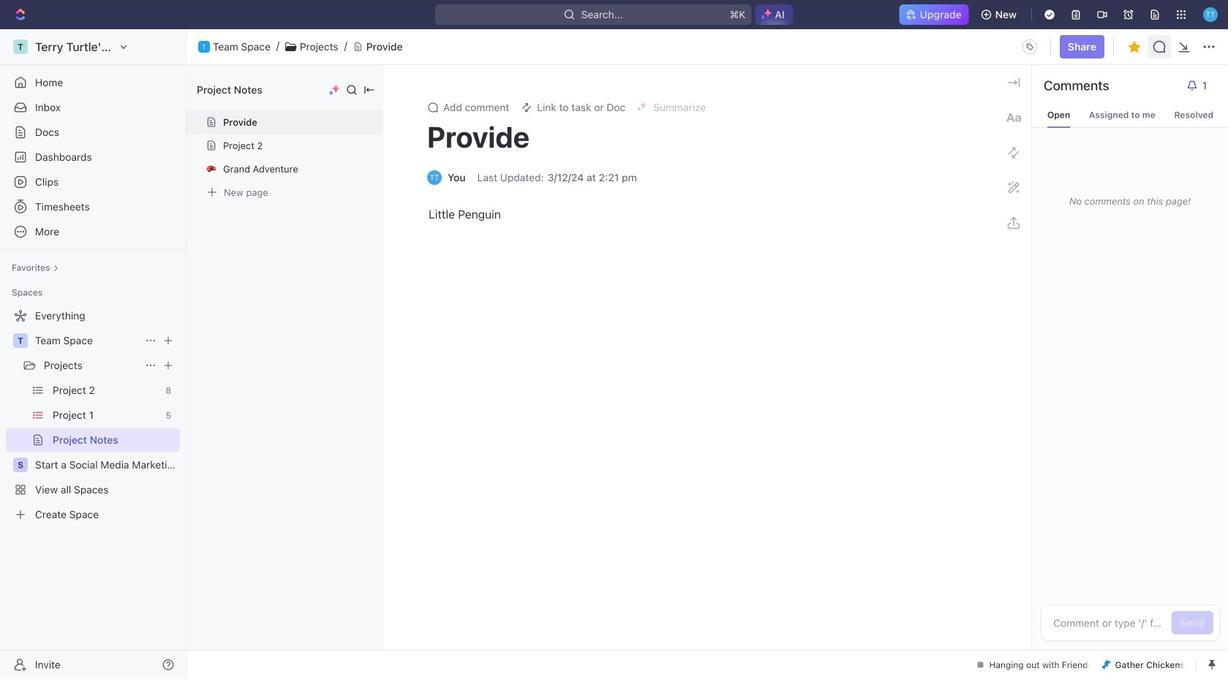 Task type: locate. For each thing, give the bounding box(es) containing it.
tree
[[6, 304, 180, 527]]

team space, , element
[[13, 334, 28, 348]]

sidebar navigation
[[0, 29, 190, 680]]



Task type: vqa. For each thing, say whether or not it's contained in the screenshot.
'Create Dashboard' "BUTTON"
no



Task type: describe. For each thing, give the bounding box(es) containing it.
dropdown menu image
[[1018, 35, 1042, 59]]

drumstick bite image
[[1102, 661, 1111, 670]]

tree inside 'sidebar' navigation
[[6, 304, 180, 527]]

start a social media marketing agency, , element
[[13, 458, 28, 473]]

terry turtle's workspace, , element
[[13, 40, 28, 54]]



